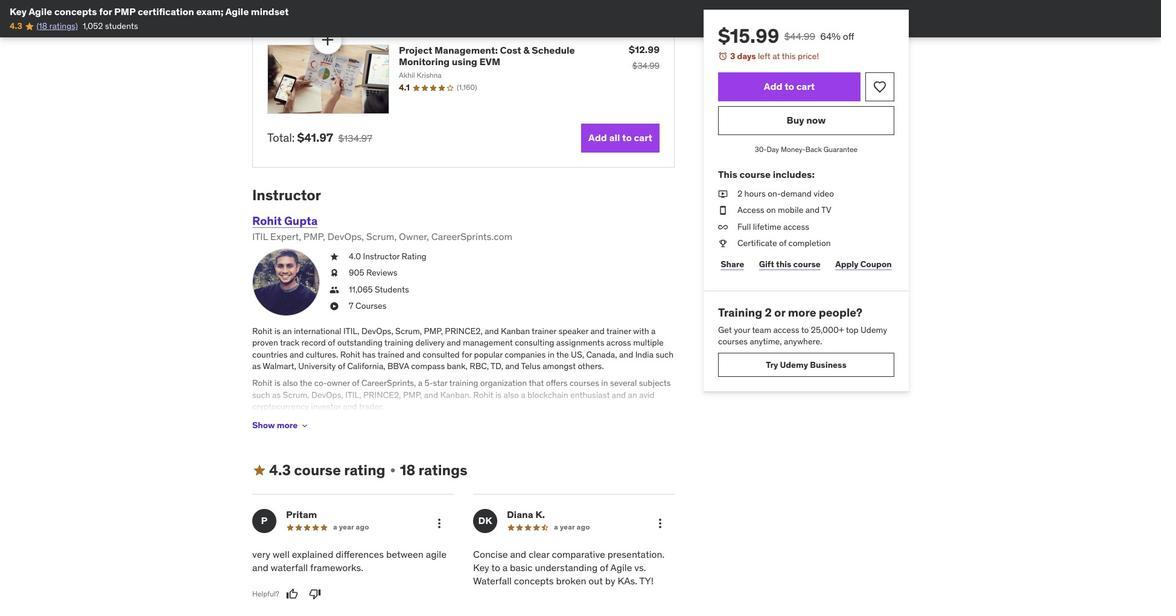 Task type: describe. For each thing, give the bounding box(es) containing it.
rating
[[344, 461, 386, 480]]

ago for comparative
[[577, 523, 590, 532]]

&
[[524, 44, 530, 56]]

7 courses
[[349, 301, 387, 312]]

add all to cart button
[[581, 124, 660, 153]]

full lifetime access
[[738, 221, 810, 232]]

0 vertical spatial instructor
[[252, 186, 321, 204]]

access inside 'training 2 or more people? get your team access to 25,000+ top udemy courses anytime, anywhere.'
[[774, 325, 800, 335]]

full
[[738, 221, 751, 232]]

bank,
[[447, 361, 468, 372]]

concise
[[473, 548, 508, 561]]

rohit gupta image
[[252, 249, 320, 316]]

ty!
[[640, 575, 654, 588]]

0 horizontal spatial agile
[[29, 5, 52, 18]]

5-
[[425, 378, 433, 389]]

cost
[[500, 44, 521, 56]]

price!
[[798, 51, 819, 62]]

1 trainer from the left
[[532, 326, 557, 337]]

buy
[[787, 114, 804, 126]]

mindset
[[251, 5, 289, 18]]

2 vertical spatial is
[[496, 390, 502, 401]]

3 days left at this price!
[[730, 51, 819, 62]]

on
[[767, 205, 776, 216]]

avid
[[639, 390, 655, 401]]

1 vertical spatial such
[[252, 390, 270, 401]]

xsmall image for 2
[[718, 188, 728, 200]]

reviews
[[366, 268, 398, 278]]

akhil
[[399, 70, 415, 79]]

1 horizontal spatial prince2,
[[445, 326, 483, 337]]

courses
[[356, 301, 387, 312]]

a up the comparative
[[554, 523, 558, 532]]

a left 5-
[[418, 378, 423, 389]]

and left the trader.
[[343, 402, 357, 412]]

ratings
[[419, 461, 468, 480]]

anywhere.
[[784, 336, 823, 347]]

1 vertical spatial also
[[504, 390, 519, 401]]

cart inside button
[[797, 80, 815, 92]]

co-
[[314, 378, 327, 389]]

$12.99 $34.99
[[629, 44, 660, 71]]

xsmall image for 7
[[330, 301, 339, 313]]

to inside button
[[622, 132, 632, 144]]

this course includes:
[[718, 169, 815, 181]]

mark review by pritam as unhelpful image
[[309, 589, 321, 601]]

ago for differences
[[356, 523, 369, 532]]

access on mobile and tv
[[738, 205, 832, 216]]

0 horizontal spatial also
[[283, 378, 298, 389]]

2 vertical spatial devops,
[[312, 390, 343, 401]]

courses inside rohit is an international itil, devops, scrum, pmp, prince2, and kanban trainer speaker and trainer with a proven track record of outstanding training delivery and management consulting assignments across multiple countries and cultures. rohit has trained and consulted for popular companies in the us, canada, and india such as walmart, university of california, bbva compass bank, rbc, td, and telus amongst others. rohit is also the co-owner of careersprints, a 5-star training organization that offers courses in several subjects such as scrum, devops, itil, prince2, pmp, and kanban. rohit is also a blockchain enthusiast and an avid cryptocurrency investor and trader.
[[570, 378, 599, 389]]

countries
[[252, 349, 288, 360]]

(18
[[36, 21, 47, 32]]

1 horizontal spatial instructor
[[363, 251, 400, 262]]

to inside button
[[785, 80, 795, 92]]

pritam
[[286, 509, 317, 521]]

rohit gupta itil expert, pmp, devops, scrum, owner, careersprints.com
[[252, 213, 512, 243]]

xsmall image for access
[[718, 205, 728, 217]]

$12.99
[[629, 44, 660, 56]]

blockchain
[[528, 390, 568, 401]]

a year ago for comparative
[[554, 523, 590, 532]]

students
[[105, 21, 138, 32]]

1 horizontal spatial in
[[601, 378, 608, 389]]

mobile
[[778, 205, 804, 216]]

rating
[[402, 251, 427, 262]]

understanding
[[535, 562, 598, 574]]

2 trainer from the left
[[607, 326, 631, 337]]

buy now
[[787, 114, 826, 126]]

2 inside 'training 2 or more people? get your team access to 25,000+ top udemy courses anytime, anywhere.'
[[765, 305, 772, 320]]

rohit gupta link
[[252, 213, 318, 228]]

xsmall image for 11,065 students
[[330, 284, 339, 296]]

1 vertical spatial as
[[272, 390, 281, 401]]

monitoring
[[399, 56, 450, 68]]

organization
[[480, 378, 527, 389]]

tv
[[822, 205, 832, 216]]

students
[[375, 284, 409, 295]]

$34.99
[[633, 60, 660, 71]]

record
[[301, 338, 326, 348]]

to inside concise and clear comparative presentation. key to a basic understanding of agile vs. waterfall concepts broken out by kas. ty!
[[492, 562, 500, 574]]

course for rating
[[294, 461, 341, 480]]

and inside very well explained differences between agile and waterfall frameworks.
[[252, 562, 268, 574]]

agile
[[426, 548, 447, 561]]

additional actions for review by diana k. image
[[653, 516, 668, 531]]

pmp, inside rohit gupta itil expert, pmp, devops, scrum, owner, careersprints.com
[[304, 231, 325, 243]]

a year ago for differences
[[333, 523, 369, 532]]

people?
[[819, 305, 863, 320]]

2 hours on-demand video
[[738, 188, 834, 199]]

additional actions for review by pritam image
[[432, 516, 447, 531]]

2 horizontal spatial course
[[794, 259, 821, 270]]

25,000+
[[811, 325, 844, 335]]

td,
[[491, 361, 503, 372]]

year for comparative
[[560, 523, 575, 532]]

gupta
[[284, 213, 318, 228]]

waterfall
[[473, 575, 512, 588]]

30-day money-back guarantee
[[755, 145, 858, 154]]

0 horizontal spatial in
[[548, 349, 555, 360]]

1 horizontal spatial an
[[628, 390, 637, 401]]

0 horizontal spatial the
[[300, 378, 312, 389]]

try udemy business
[[766, 360, 847, 370]]

0 vertical spatial key
[[10, 5, 27, 18]]

star
[[433, 378, 448, 389]]

video
[[814, 188, 834, 199]]

of right 'owner'
[[352, 378, 359, 389]]

show
[[252, 420, 275, 431]]

rbc,
[[470, 361, 489, 372]]

delivery
[[416, 338, 445, 348]]

canada,
[[586, 349, 617, 360]]

wishlist image
[[873, 79, 887, 94]]

well
[[273, 548, 290, 561]]

agile inside concise and clear comparative presentation. key to a basic understanding of agile vs. waterfall concepts broken out by kas. ty!
[[611, 562, 632, 574]]

cultures.
[[306, 349, 338, 360]]

$41.97
[[297, 131, 333, 145]]

1160 reviews element
[[457, 83, 477, 93]]

11,065 students
[[349, 284, 409, 295]]

xsmall image for full lifetime access
[[718, 221, 728, 233]]

popular
[[474, 349, 503, 360]]

compass
[[411, 361, 445, 372]]

30-
[[755, 145, 767, 154]]

1 horizontal spatial training
[[449, 378, 478, 389]]

and up compass
[[407, 349, 421, 360]]

amongst
[[543, 361, 576, 372]]

all
[[609, 132, 620, 144]]

and up assignments
[[591, 326, 605, 337]]

add for add all to cart
[[589, 132, 607, 144]]

apply
[[836, 259, 859, 270]]

mark review by pritam as helpful image
[[286, 589, 298, 601]]

share button
[[718, 252, 747, 276]]

careersprints.com
[[431, 231, 512, 243]]

and inside concise and clear comparative presentation. key to a basic understanding of agile vs. waterfall concepts broken out by kas. ty!
[[510, 548, 526, 561]]

clear
[[529, 548, 550, 561]]

that
[[529, 378, 544, 389]]

comparative
[[552, 548, 605, 561]]

kanban.
[[440, 390, 471, 401]]

enthusiast
[[570, 390, 610, 401]]

of up cultures.
[[328, 338, 335, 348]]

905
[[349, 268, 364, 278]]

key inside concise and clear comparative presentation. key to a basic understanding of agile vs. waterfall concepts broken out by kas. ty!
[[473, 562, 489, 574]]

telus
[[521, 361, 541, 372]]

off
[[843, 30, 855, 42]]

to inside 'training 2 or more people? get your team access to 25,000+ top udemy courses anytime, anywhere.'
[[801, 325, 809, 335]]

xsmall image for 905 reviews
[[330, 268, 339, 279]]

0 horizontal spatial 2
[[738, 188, 743, 199]]

kanban
[[501, 326, 530, 337]]

project
[[399, 44, 433, 56]]

2 vertical spatial scrum,
[[283, 390, 309, 401]]



Task type: locate. For each thing, give the bounding box(es) containing it.
course up pritam
[[294, 461, 341, 480]]

of up the "by"
[[600, 562, 609, 574]]

1 vertical spatial courses
[[570, 378, 599, 389]]

1 horizontal spatial year
[[560, 523, 575, 532]]

xsmall image
[[718, 188, 728, 200], [718, 205, 728, 217], [330, 251, 339, 263], [330, 301, 339, 313], [300, 421, 310, 431]]

and down across
[[619, 349, 633, 360]]

2 a year ago from the left
[[554, 523, 590, 532]]

a right with
[[651, 326, 656, 337]]

0 horizontal spatial instructor
[[252, 186, 321, 204]]

xsmall image
[[718, 221, 728, 233], [718, 238, 728, 250], [330, 268, 339, 279], [330, 284, 339, 296], [388, 466, 398, 476]]

add inside button
[[764, 80, 783, 92]]

1 horizontal spatial 2
[[765, 305, 772, 320]]

an
[[283, 326, 292, 337], [628, 390, 637, 401]]

0 horizontal spatial udemy
[[780, 360, 808, 370]]

course for includes:
[[740, 169, 771, 181]]

agile up kas.
[[611, 562, 632, 574]]

cart inside button
[[634, 132, 653, 144]]

rohit
[[252, 213, 282, 228], [252, 326, 272, 337], [340, 349, 360, 360], [252, 378, 272, 389], [473, 390, 494, 401]]

and left tv
[[806, 205, 820, 216]]

4.3 course rating
[[269, 461, 386, 480]]

courses up "enthusiast"
[[570, 378, 599, 389]]

gift this course link
[[757, 252, 823, 276]]

devops, for is
[[362, 326, 393, 337]]

gift
[[759, 259, 774, 270]]

add inside button
[[589, 132, 607, 144]]

try udemy business link
[[718, 353, 895, 377]]

year for differences
[[339, 523, 354, 532]]

or
[[775, 305, 786, 320]]

apply coupon
[[836, 259, 892, 270]]

broken
[[556, 575, 586, 588]]

xsmall image for certificate of completion
[[718, 238, 728, 250]]

itil,
[[344, 326, 360, 337], [345, 390, 361, 401]]

scrum, for gupta
[[366, 231, 397, 243]]

2 vertical spatial pmp,
[[403, 390, 422, 401]]

a down organization
[[521, 390, 526, 401]]

also
[[283, 378, 298, 389], [504, 390, 519, 401]]

courses inside 'training 2 or more people? get your team access to 25,000+ top udemy courses anytime, anywhere.'
[[718, 336, 748, 347]]

$134.97
[[338, 132, 373, 144]]

0 vertical spatial more
[[788, 305, 816, 320]]

1 horizontal spatial courses
[[718, 336, 748, 347]]

frameworks.
[[310, 562, 363, 574]]

0 vertical spatial itil,
[[344, 326, 360, 337]]

2 left hours
[[738, 188, 743, 199]]

access down mobile
[[784, 221, 810, 232]]

2 horizontal spatial agile
[[611, 562, 632, 574]]

using
[[452, 56, 477, 68]]

0 horizontal spatial year
[[339, 523, 354, 532]]

1 vertical spatial training
[[449, 378, 478, 389]]

others.
[[578, 361, 604, 372]]

for inside rohit is an international itil, devops, scrum, pmp, prince2, and kanban trainer speaker and trainer with a proven track record of outstanding training delivery and management consulting assignments across multiple countries and cultures. rohit has trained and consulted for popular companies in the us, canada, and india such as walmart, university of california, bbva compass bank, rbc, td, and telus amongst others. rohit is also the co-owner of careersprints, a 5-star training organization that offers courses in several subjects such as scrum, devops, itil, prince2, pmp, and kanban. rohit is also a blockchain enthusiast and an avid cryptocurrency investor and trader.
[[462, 349, 472, 360]]

concepts inside concise and clear comparative presentation. key to a basic understanding of agile vs. waterfall concepts broken out by kas. ty!
[[514, 575, 554, 588]]

1 horizontal spatial ago
[[577, 523, 590, 532]]

consulted
[[423, 349, 460, 360]]

add down '3 days left at this price!'
[[764, 80, 783, 92]]

1 vertical spatial scrum,
[[395, 326, 422, 337]]

1,052
[[83, 21, 103, 32]]

for up 1,052 students at the top left of page
[[99, 5, 112, 18]]

devops, up investor
[[312, 390, 343, 401]]

money-
[[781, 145, 806, 154]]

more right or
[[788, 305, 816, 320]]

investor
[[311, 402, 341, 412]]

1 horizontal spatial concepts
[[514, 575, 554, 588]]

1 horizontal spatial as
[[272, 390, 281, 401]]

1 year from the left
[[339, 523, 354, 532]]

diana k.
[[507, 509, 545, 521]]

rohit inside rohit gupta itil expert, pmp, devops, scrum, owner, careersprints.com
[[252, 213, 282, 228]]

course up hours
[[740, 169, 771, 181]]

trainer up consulting
[[532, 326, 557, 337]]

alarm image
[[718, 51, 728, 61]]

1 horizontal spatial the
[[557, 349, 569, 360]]

waterfall
[[271, 562, 308, 574]]

access down or
[[774, 325, 800, 335]]

0 vertical spatial training
[[385, 338, 414, 348]]

itil, up outstanding
[[344, 326, 360, 337]]

the left the co-
[[300, 378, 312, 389]]

0 vertical spatial devops,
[[328, 231, 364, 243]]

and up the basic
[[510, 548, 526, 561]]

64%
[[820, 30, 841, 42]]

xsmall image left 905
[[330, 268, 339, 279]]

key
[[10, 5, 27, 18], [473, 562, 489, 574]]

2 horizontal spatial pmp,
[[424, 326, 443, 337]]

of down full lifetime access
[[779, 238, 787, 249]]

1 a year ago from the left
[[333, 523, 369, 532]]

1 horizontal spatial course
[[740, 169, 771, 181]]

1 vertical spatial devops,
[[362, 326, 393, 337]]

1 horizontal spatial trainer
[[607, 326, 631, 337]]

cart
[[797, 80, 815, 92], [634, 132, 653, 144]]

a year ago up the comparative
[[554, 523, 590, 532]]

0 vertical spatial cart
[[797, 80, 815, 92]]

companies
[[505, 349, 546, 360]]

1 horizontal spatial 4.3
[[269, 461, 291, 480]]

18 ratings
[[400, 461, 468, 480]]

this right at
[[782, 51, 796, 62]]

1 horizontal spatial udemy
[[861, 325, 887, 335]]

1 vertical spatial is
[[274, 378, 281, 389]]

and down very
[[252, 562, 268, 574]]

instructor up the rohit gupta link
[[252, 186, 321, 204]]

across
[[607, 338, 631, 348]]

xsmall image left 7
[[330, 301, 339, 313]]

1 ago from the left
[[356, 523, 369, 532]]

add left all
[[589, 132, 607, 144]]

xsmall image left 11,065
[[330, 284, 339, 296]]

devops, inside rohit gupta itil expert, pmp, devops, scrum, owner, careersprints.com
[[328, 231, 364, 243]]

now
[[807, 114, 826, 126]]

top
[[846, 325, 859, 335]]

more inside 'training 2 or more people? get your team access to 25,000+ top udemy courses anytime, anywhere.'
[[788, 305, 816, 320]]

evm
[[480, 56, 500, 68]]

trainer up across
[[607, 326, 631, 337]]

1 horizontal spatial agile
[[225, 5, 249, 18]]

4.3 left the (18
[[10, 21, 22, 32]]

pmp, up delivery
[[424, 326, 443, 337]]

0 vertical spatial scrum,
[[366, 231, 397, 243]]

guarantee
[[824, 145, 858, 154]]

0 horizontal spatial cart
[[634, 132, 653, 144]]

and right td,
[[505, 361, 520, 372]]

completion
[[789, 238, 831, 249]]

1 vertical spatial course
[[794, 259, 821, 270]]

to
[[785, 80, 795, 92], [622, 132, 632, 144], [801, 325, 809, 335], [492, 562, 500, 574]]

project management: cost & schedule monitoring using evm link
[[399, 44, 575, 68]]

scrum, for is
[[395, 326, 422, 337]]

presentation.
[[608, 548, 665, 561]]

scrum, up "cryptocurrency"
[[283, 390, 309, 401]]

international
[[294, 326, 341, 337]]

udemy right top
[[861, 325, 887, 335]]

1 vertical spatial this
[[776, 259, 792, 270]]

prince2, up management at the bottom
[[445, 326, 483, 337]]

xsmall image left the 4.0
[[330, 251, 339, 263]]

and up management at the bottom
[[485, 326, 499, 337]]

udemy inside try udemy business "link"
[[780, 360, 808, 370]]

in up 'amongst' on the bottom
[[548, 349, 555, 360]]

and down 5-
[[424, 390, 438, 401]]

(18 ratings)
[[36, 21, 78, 32]]

1 vertical spatial access
[[774, 325, 800, 335]]

devops, for gupta
[[328, 231, 364, 243]]

0 horizontal spatial training
[[385, 338, 414, 348]]

diana
[[507, 509, 533, 521]]

0 vertical spatial access
[[784, 221, 810, 232]]

0 horizontal spatial trainer
[[532, 326, 557, 337]]

agile right exam;
[[225, 5, 249, 18]]

instructor
[[252, 186, 321, 204], [363, 251, 400, 262]]

xsmall image inside show more button
[[300, 421, 310, 431]]

certificate
[[738, 238, 777, 249]]

this
[[718, 169, 738, 181]]

vs.
[[635, 562, 646, 574]]

scrum, up 4.0 instructor rating
[[366, 231, 397, 243]]

0 vertical spatial concepts
[[54, 5, 97, 18]]

2 vertical spatial course
[[294, 461, 341, 480]]

devops, up the 4.0
[[328, 231, 364, 243]]

helpful?
[[252, 590, 279, 599]]

a inside concise and clear comparative presentation. key to a basic understanding of agile vs. waterfall concepts broken out by kas. ty!
[[503, 562, 508, 574]]

courses down get
[[718, 336, 748, 347]]

back
[[806, 145, 822, 154]]

for up bank,
[[462, 349, 472, 360]]

basic
[[510, 562, 533, 574]]

1 horizontal spatial cart
[[797, 80, 815, 92]]

a left the basic
[[503, 562, 508, 574]]

0 horizontal spatial add
[[589, 132, 607, 144]]

xsmall image up share
[[718, 238, 728, 250]]

1 vertical spatial cart
[[634, 132, 653, 144]]

scrum, inside rohit gupta itil expert, pmp, devops, scrum, owner, careersprints.com
[[366, 231, 397, 243]]

1 vertical spatial add
[[589, 132, 607, 144]]

and up consulted
[[447, 338, 461, 348]]

0 horizontal spatial for
[[99, 5, 112, 18]]

rohit down organization
[[473, 390, 494, 401]]

ago up differences
[[356, 523, 369, 532]]

in left the several
[[601, 378, 608, 389]]

0 vertical spatial for
[[99, 5, 112, 18]]

1 horizontal spatial such
[[656, 349, 674, 360]]

rohit down outstanding
[[340, 349, 360, 360]]

1 horizontal spatial key
[[473, 562, 489, 574]]

medium image
[[252, 464, 267, 478]]

certificate of completion
[[738, 238, 831, 249]]

0 horizontal spatial concepts
[[54, 5, 97, 18]]

1 vertical spatial prince2,
[[363, 390, 401, 401]]

between
[[386, 548, 424, 561]]

0 horizontal spatial more
[[277, 420, 298, 431]]

and down the several
[[612, 390, 626, 401]]

0 vertical spatial this
[[782, 51, 796, 62]]

concepts down the basic
[[514, 575, 554, 588]]

a up explained
[[333, 523, 337, 532]]

1 vertical spatial 4.3
[[269, 461, 291, 480]]

add to cart
[[764, 80, 815, 92]]

1 vertical spatial the
[[300, 378, 312, 389]]

1 horizontal spatial more
[[788, 305, 816, 320]]

year up differences
[[339, 523, 354, 532]]

coupon
[[861, 259, 892, 270]]

udemy inside 'training 2 or more people? get your team access to 25,000+ top udemy courses anytime, anywhere.'
[[861, 325, 887, 335]]

0 vertical spatial add
[[764, 80, 783, 92]]

xsmall image for 4.0
[[330, 251, 339, 263]]

udemy right try
[[780, 360, 808, 370]]

1 vertical spatial key
[[473, 562, 489, 574]]

to down '3 days left at this price!'
[[785, 80, 795, 92]]

ago up the comparative
[[577, 523, 590, 532]]

also down walmart,
[[283, 378, 298, 389]]

such down "multiple"
[[656, 349, 674, 360]]

0 horizontal spatial as
[[252, 361, 261, 372]]

ratings)
[[49, 21, 78, 32]]

a year ago up differences
[[333, 523, 369, 532]]

exam;
[[196, 5, 223, 18]]

rohit up proven
[[252, 326, 272, 337]]

this right gift
[[776, 259, 792, 270]]

as down countries at left
[[252, 361, 261, 372]]

subjects
[[639, 378, 671, 389]]

1 vertical spatial itil,
[[345, 390, 361, 401]]

a year ago
[[333, 523, 369, 532], [554, 523, 590, 532]]

0 vertical spatial prince2,
[[445, 326, 483, 337]]

0 horizontal spatial a year ago
[[333, 523, 369, 532]]

is down organization
[[496, 390, 502, 401]]

1 vertical spatial 2
[[765, 305, 772, 320]]

1 vertical spatial pmp,
[[424, 326, 443, 337]]

also down organization
[[504, 390, 519, 401]]

2 left or
[[765, 305, 772, 320]]

0 horizontal spatial course
[[294, 461, 341, 480]]

2 year from the left
[[560, 523, 575, 532]]

training up trained
[[385, 338, 414, 348]]

0 horizontal spatial pmp,
[[304, 231, 325, 243]]

rohit up itil
[[252, 213, 282, 228]]

is up the track
[[274, 326, 281, 337]]

training
[[385, 338, 414, 348], [449, 378, 478, 389]]

0 vertical spatial the
[[557, 349, 569, 360]]

rohit down walmart,
[[252, 378, 272, 389]]

1,052 students
[[83, 21, 138, 32]]

more inside show more button
[[277, 420, 298, 431]]

is down walmart,
[[274, 378, 281, 389]]

$15.99
[[718, 24, 780, 48]]

at
[[773, 51, 780, 62]]

your
[[734, 325, 750, 335]]

4.3 for 4.3
[[10, 21, 22, 32]]

xsmall image left full
[[718, 221, 728, 233]]

to up waterfall
[[492, 562, 500, 574]]

concise and clear comparative presentation. key to a basic understanding of agile vs. waterfall concepts broken out by kas. ty!
[[473, 548, 665, 588]]

bbva
[[388, 361, 409, 372]]

0 horizontal spatial 4.3
[[10, 21, 22, 32]]

demand
[[781, 188, 812, 199]]

0 vertical spatial pmp,
[[304, 231, 325, 243]]

0 horizontal spatial key
[[10, 5, 27, 18]]

0 vertical spatial is
[[274, 326, 281, 337]]

cart right all
[[634, 132, 653, 144]]

instructor up reviews
[[363, 251, 400, 262]]

xsmall image left 'access'
[[718, 205, 728, 217]]

and down the track
[[290, 349, 304, 360]]

outstanding
[[337, 338, 383, 348]]

4.0
[[349, 251, 361, 262]]

0 vertical spatial in
[[548, 349, 555, 360]]

explained
[[292, 548, 333, 561]]

agile up the (18
[[29, 5, 52, 18]]

xsmall image left 18
[[388, 466, 398, 476]]

of inside concise and clear comparative presentation. key to a basic understanding of agile vs. waterfall concepts broken out by kas. ty!
[[600, 562, 609, 574]]

course down "completion"
[[794, 259, 821, 270]]

left
[[758, 51, 771, 62]]

an left the avid
[[628, 390, 637, 401]]

2 ago from the left
[[577, 523, 590, 532]]

4.3 for 4.3 course rating
[[269, 461, 291, 480]]

such up "cryptocurrency"
[[252, 390, 270, 401]]

1 vertical spatial for
[[462, 349, 472, 360]]

scrum, up delivery
[[395, 326, 422, 337]]

k.
[[536, 509, 545, 521]]

to right all
[[622, 132, 632, 144]]

0 horizontal spatial an
[[283, 326, 292, 337]]

0 vertical spatial 2
[[738, 188, 743, 199]]

the up 'amongst' on the bottom
[[557, 349, 569, 360]]

0 vertical spatial 4.3
[[10, 21, 22, 32]]

has
[[362, 349, 376, 360]]

an up the track
[[283, 326, 292, 337]]

includes:
[[773, 169, 815, 181]]

1 vertical spatial instructor
[[363, 251, 400, 262]]

add
[[764, 80, 783, 92], [589, 132, 607, 144]]

4.3 right medium icon
[[269, 461, 291, 480]]

management:
[[435, 44, 498, 56]]

california,
[[347, 361, 386, 372]]

year up the comparative
[[560, 523, 575, 532]]

add for add to cart
[[764, 80, 783, 92]]

0 horizontal spatial prince2,
[[363, 390, 401, 401]]

concepts up ratings)
[[54, 5, 97, 18]]

scrum,
[[366, 231, 397, 243], [395, 326, 422, 337], [283, 390, 309, 401]]

try
[[766, 360, 778, 370]]

prince2, down careersprints,
[[363, 390, 401, 401]]

0 vertical spatial courses
[[718, 336, 748, 347]]

of up 'owner'
[[338, 361, 345, 372]]

0 horizontal spatial courses
[[570, 378, 599, 389]]

0 vertical spatial such
[[656, 349, 674, 360]]

rohit is an international itil, devops, scrum, pmp, prince2, and kanban trainer speaker and trainer with a proven track record of outstanding training delivery and management consulting assignments across multiple countries and cultures. rohit has trained and consulted for popular companies in the us, canada, and india such as walmart, university of california, bbva compass bank, rbc, td, and telus amongst others. rohit is also the co-owner of careersprints, a 5-star training organization that offers courses in several subjects such as scrum, devops, itil, prince2, pmp, and kanban. rohit is also a blockchain enthusiast and an avid cryptocurrency investor and trader.
[[252, 326, 674, 412]]

as up "cryptocurrency"
[[272, 390, 281, 401]]

0 horizontal spatial ago
[[356, 523, 369, 532]]

dk
[[478, 515, 492, 527]]

1 horizontal spatial add
[[764, 80, 783, 92]]

1 vertical spatial in
[[601, 378, 608, 389]]



Task type: vqa. For each thing, say whether or not it's contained in the screenshot.
something
no



